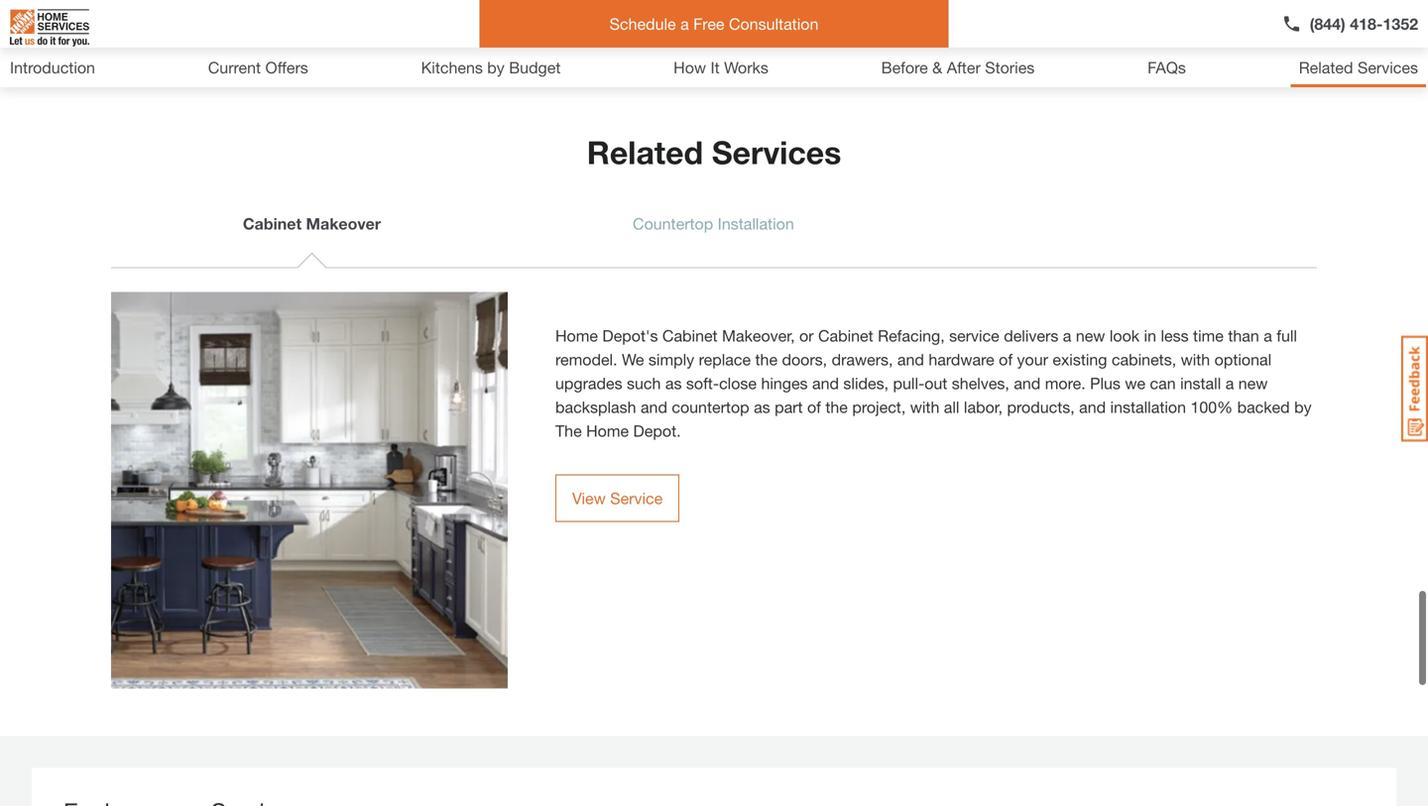 Task type: describe. For each thing, give the bounding box(es) containing it.
in
[[1144, 326, 1156, 345]]

a left the full
[[1264, 326, 1272, 345]]

and down plus
[[1079, 398, 1106, 417]]

100%
[[1191, 398, 1233, 417]]

full
[[1277, 326, 1297, 345]]

it
[[711, 58, 720, 77]]

the
[[555, 422, 582, 440]]

service
[[610, 489, 663, 508]]

schedule a free consultation button
[[479, 0, 949, 48]]

introduction
[[10, 58, 95, 77]]

countertop installation
[[633, 214, 794, 233]]

installation
[[1110, 398, 1186, 417]]

0 vertical spatial new
[[1076, 326, 1105, 345]]

after
[[947, 58, 981, 77]]

optional
[[1215, 350, 1272, 369]]

free
[[693, 14, 724, 33]]

or
[[799, 326, 814, 345]]

schedule a free consultation
[[610, 14, 819, 33]]

makeover,
[[722, 326, 795, 345]]

do it for you logo image
[[10, 1, 89, 55]]

your
[[1017, 350, 1048, 369]]

stories
[[985, 58, 1035, 77]]

1 vertical spatial services
[[712, 134, 841, 171]]

faqs
[[1147, 58, 1186, 77]]

slides,
[[843, 374, 889, 393]]

home depot's cabinet makeover, or cabinet refacing, service delivers a new look in less time than a full remodel. we simply replace the doors, drawers, and hardware of your existing cabinets, with optional upgrades such as soft-close hinges and slides, pull-out shelves, and more. plus we can install a new backsplash and countertop as part of the project, with all labor, products, and installation 100% backed by the home depot.
[[555, 326, 1312, 440]]

1 vertical spatial as
[[754, 398, 770, 417]]

hardware
[[929, 350, 994, 369]]

before
[[881, 58, 928, 77]]

soft-
[[686, 374, 719, 393]]

installation
[[718, 214, 794, 233]]

0 horizontal spatial the
[[755, 350, 778, 369]]

backed
[[1237, 398, 1290, 417]]

close
[[719, 374, 757, 393]]

upgrades
[[555, 374, 622, 393]]

1 horizontal spatial cabinet
[[662, 326, 718, 345]]

2 horizontal spatial cabinet
[[818, 326, 873, 345]]

offers
[[265, 58, 308, 77]]

and down doors,
[[812, 374, 839, 393]]

0 vertical spatial of
[[999, 350, 1013, 369]]

drawers,
[[832, 350, 893, 369]]

simply
[[649, 350, 694, 369]]

a up existing
[[1063, 326, 1071, 345]]

(844) 418-1352
[[1310, 14, 1418, 33]]

less
[[1161, 326, 1189, 345]]

products,
[[1007, 398, 1075, 417]]

0 horizontal spatial of
[[807, 398, 821, 417]]

install
[[1180, 374, 1221, 393]]

cabinets,
[[1112, 350, 1176, 369]]

countertop
[[633, 214, 713, 233]]

consultation
[[729, 14, 819, 33]]



Task type: vqa. For each thing, say whether or not it's contained in the screenshot.
Dear Valued Customer, Thank you for the questions. The leg spread width is 18inches, and we are asking the factory to provide the drawer dimension. Please allows us 24/48hrs to respond.  Best regards, The Home Depot team
no



Task type: locate. For each thing, give the bounding box(es) containing it.
schedule
[[610, 14, 676, 33]]

0 horizontal spatial new
[[1076, 326, 1105, 345]]

0 vertical spatial with
[[1181, 350, 1210, 369]]

as left part
[[754, 398, 770, 417]]

delivers
[[1004, 326, 1058, 345]]

418-
[[1350, 14, 1383, 33]]

1 horizontal spatial new
[[1238, 374, 1268, 393]]

and down refacing,
[[897, 350, 924, 369]]

all
[[944, 398, 959, 417]]

1 horizontal spatial of
[[999, 350, 1013, 369]]

0 vertical spatial by
[[487, 58, 505, 77]]

by
[[487, 58, 505, 77], [1294, 398, 1312, 417]]

0 vertical spatial the
[[755, 350, 778, 369]]

and down your
[[1014, 374, 1041, 393]]

related
[[1299, 58, 1353, 77], [587, 134, 703, 171]]

of
[[999, 350, 1013, 369], [807, 398, 821, 417]]

the
[[755, 350, 778, 369], [825, 398, 848, 417]]

&
[[932, 58, 942, 77]]

part
[[775, 398, 803, 417]]

we
[[622, 350, 644, 369]]

1 vertical spatial home
[[586, 422, 629, 440]]

0 horizontal spatial cabinet
[[243, 214, 302, 233]]

services up installation
[[712, 134, 841, 171]]

services
[[1358, 58, 1418, 77], [712, 134, 841, 171]]

(844)
[[1310, 14, 1346, 33]]

backsplash
[[555, 398, 636, 417]]

depot's
[[602, 326, 658, 345]]

cabinet makeover
[[243, 214, 381, 233]]

0 horizontal spatial services
[[712, 134, 841, 171]]

new
[[1076, 326, 1105, 345], [1238, 374, 1268, 393]]

with up the install
[[1181, 350, 1210, 369]]

with
[[1181, 350, 1210, 369], [910, 398, 940, 417]]

labor,
[[964, 398, 1003, 417]]

related down (844)
[[1299, 58, 1353, 77]]

cabinet up drawers,
[[818, 326, 873, 345]]

view service link
[[555, 475, 680, 522]]

1 horizontal spatial related
[[1299, 58, 1353, 77]]

project,
[[852, 398, 906, 417]]

of left your
[[999, 350, 1013, 369]]

and up depot.
[[641, 398, 667, 417]]

how
[[674, 58, 706, 77]]

current offers
[[208, 58, 308, 77]]

doors,
[[782, 350, 827, 369]]

by right backed
[[1294, 398, 1312, 417]]

how it works
[[674, 58, 768, 77]]

budget
[[509, 58, 561, 77]]

as down simply in the top of the page
[[665, 374, 682, 393]]

0 vertical spatial services
[[1358, 58, 1418, 77]]

0 vertical spatial related
[[1299, 58, 1353, 77]]

related services down (844) 418-1352
[[1299, 58, 1418, 77]]

0 vertical spatial home
[[555, 326, 598, 345]]

feedback link image
[[1401, 335, 1428, 442]]

by inside home depot's cabinet makeover, or cabinet refacing, service delivers a new look in less time than a full remodel. we simply replace the doors, drawers, and hardware of your existing cabinets, with optional upgrades such as soft-close hinges and slides, pull-out shelves, and more. plus we can install a new backsplash and countertop as part of the project, with all labor, products, and installation 100% backed by the home depot.
[[1294, 398, 1312, 417]]

kitchens
[[421, 58, 483, 77]]

look
[[1110, 326, 1140, 345]]

1 horizontal spatial the
[[825, 398, 848, 417]]

1 vertical spatial with
[[910, 398, 940, 417]]

1 vertical spatial of
[[807, 398, 821, 417]]

cabinet up simply in the top of the page
[[662, 326, 718, 345]]

shelves,
[[952, 374, 1009, 393]]

hinges
[[761, 374, 808, 393]]

service
[[949, 326, 999, 345]]

as
[[665, 374, 682, 393], [754, 398, 770, 417]]

of right part
[[807, 398, 821, 417]]

out
[[924, 374, 947, 393]]

new down optional on the top of the page
[[1238, 374, 1268, 393]]

current
[[208, 58, 261, 77]]

1 horizontal spatial related services
[[1299, 58, 1418, 77]]

by left budget
[[487, 58, 505, 77]]

a left free
[[680, 14, 689, 33]]

cabinet left makeover
[[243, 214, 302, 233]]

home down backsplash
[[586, 422, 629, 440]]

0 horizontal spatial related
[[587, 134, 703, 171]]

1 vertical spatial related services
[[587, 134, 841, 171]]

time
[[1193, 326, 1224, 345]]

related services up countertop installation
[[587, 134, 841, 171]]

1 vertical spatial the
[[825, 398, 848, 417]]

works
[[724, 58, 768, 77]]

the down slides,
[[825, 398, 848, 417]]

(844) 418-1352 link
[[1282, 12, 1418, 36]]

related up countertop
[[587, 134, 703, 171]]

0 vertical spatial related services
[[1299, 58, 1418, 77]]

1 horizontal spatial services
[[1358, 58, 1418, 77]]

1 vertical spatial new
[[1238, 374, 1268, 393]]

a down optional on the top of the page
[[1225, 374, 1234, 393]]

countertop
[[672, 398, 749, 417]]

0 horizontal spatial related services
[[587, 134, 841, 171]]

view service
[[572, 489, 663, 508]]

refacing,
[[878, 326, 945, 345]]

view
[[572, 489, 606, 508]]

1 vertical spatial related
[[587, 134, 703, 171]]

and
[[897, 350, 924, 369], [812, 374, 839, 393], [1014, 374, 1041, 393], [641, 398, 667, 417], [1079, 398, 1106, 417]]

1 horizontal spatial with
[[1181, 350, 1210, 369]]

depot.
[[633, 422, 681, 440]]

0 horizontal spatial with
[[910, 398, 940, 417]]

makeover
[[306, 214, 381, 233]]

pull-
[[893, 374, 925, 393]]

related services
[[1299, 58, 1418, 77], [587, 134, 841, 171]]

1 vertical spatial by
[[1294, 398, 1312, 417]]

1352
[[1383, 14, 1418, 33]]

home
[[555, 326, 598, 345], [586, 422, 629, 440]]

the down "makeover,"
[[755, 350, 778, 369]]

1 horizontal spatial as
[[754, 398, 770, 417]]

more.
[[1045, 374, 1086, 393]]

0 horizontal spatial as
[[665, 374, 682, 393]]

a
[[680, 14, 689, 33], [1063, 326, 1071, 345], [1264, 326, 1272, 345], [1225, 374, 1234, 393]]

a inside button
[[680, 14, 689, 33]]

with down 'out'
[[910, 398, 940, 417]]

before & after stories
[[881, 58, 1035, 77]]

than
[[1228, 326, 1259, 345]]

plus
[[1090, 374, 1121, 393]]

cabinet
[[243, 214, 302, 233], [662, 326, 718, 345], [818, 326, 873, 345]]

1 horizontal spatial by
[[1294, 398, 1312, 417]]

replace
[[699, 350, 751, 369]]

home up remodel.
[[555, 326, 598, 345]]

we
[[1125, 374, 1146, 393]]

new up existing
[[1076, 326, 1105, 345]]

0 horizontal spatial by
[[487, 58, 505, 77]]

such
[[627, 374, 661, 393]]

services down 1352
[[1358, 58, 1418, 77]]

0 vertical spatial as
[[665, 374, 682, 393]]

kitchens by budget
[[421, 58, 561, 77]]

remodel.
[[555, 350, 617, 369]]

existing
[[1053, 350, 1107, 369]]

can
[[1150, 374, 1176, 393]]



